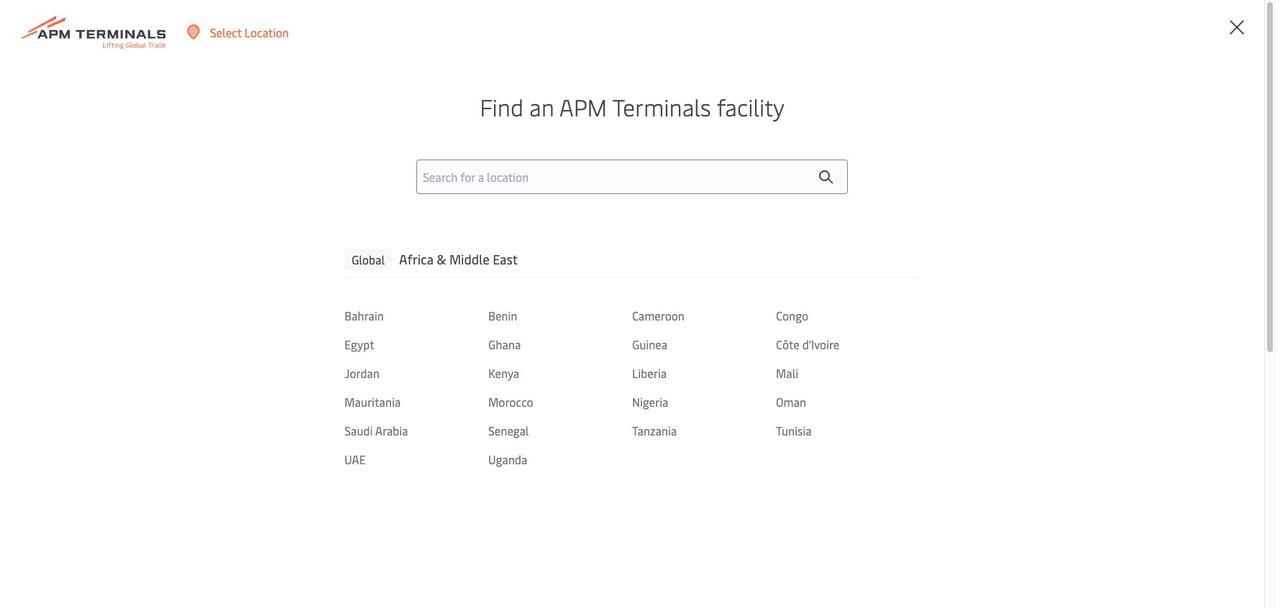 Task type: vqa. For each thing, say whether or not it's contained in the screenshot.
MIDDLE
yes



Task type: locate. For each thing, give the bounding box(es) containing it.
tunisia button
[[776, 423, 920, 439]]

kenya button
[[488, 365, 632, 381]]

login / create account
[[1121, 24, 1237, 40]]

mauritania button
[[345, 394, 488, 410]]

guinea
[[632, 337, 668, 352]]

africa & middle east button
[[399, 249, 518, 270]]

benin
[[488, 308, 518, 324]]

find
[[480, 91, 524, 122]]

account
[[1195, 24, 1237, 40]]

tunisia
[[776, 423, 812, 439]]

sector
[[766, 378, 795, 392]]

create
[[1159, 24, 1192, 40]]

find an apm terminals facility
[[480, 91, 785, 122]]

africa
[[399, 250, 434, 268]]

uganda
[[488, 452, 528, 467]]

ghana button
[[488, 337, 632, 352]]

east
[[493, 250, 518, 268]]

tanzania
[[632, 423, 677, 439]]

apm
[[559, 91, 607, 122]]

cameroon button
[[632, 308, 776, 324]]

text search text field
[[101, 393, 759, 428]]

egypt
[[345, 337, 374, 352]]

global button
[[345, 249, 392, 270]]

&
[[437, 250, 446, 268]]

côte
[[776, 337, 800, 352]]

oman
[[776, 394, 806, 410]]

oman button
[[776, 394, 920, 410]]

côte d'ivoire button
[[776, 337, 920, 352]]

cameroon
[[632, 308, 685, 324]]



Task type: describe. For each thing, give the bounding box(es) containing it.
arabia
[[375, 423, 408, 439]]

ghana
[[488, 337, 521, 352]]

nigeria
[[632, 394, 669, 410]]

morocco
[[488, 394, 533, 410]]

saudi
[[345, 423, 373, 439]]

Search for a location search field
[[416, 160, 848, 194]]

select location
[[210, 24, 289, 40]]

liberia
[[632, 365, 667, 381]]

middle
[[450, 250, 490, 268]]

africa & middle east
[[399, 250, 518, 268]]

bahrain
[[345, 308, 384, 324]]

uae
[[345, 452, 366, 467]]

login / create account link
[[1094, 0, 1237, 65]]

jordan
[[345, 365, 380, 381]]

egypt button
[[345, 337, 488, 352]]

an
[[530, 91, 554, 122]]

uganda button
[[488, 452, 632, 467]]

guinea button
[[632, 337, 776, 352]]

nigeria button
[[632, 394, 776, 410]]

liberia button
[[632, 365, 776, 381]]

uae button
[[345, 452, 488, 467]]

morocco button
[[488, 394, 632, 410]]

senegal button
[[488, 423, 632, 439]]

d'ivoire
[[803, 337, 840, 352]]

bahrain button
[[345, 308, 488, 324]]

global
[[352, 252, 385, 268]]

location
[[245, 24, 289, 40]]

côte d'ivoire
[[776, 337, 840, 352]]

facility
[[717, 91, 785, 122]]

terminals
[[612, 91, 711, 122]]

login
[[1121, 24, 1149, 40]]

kenya
[[488, 365, 519, 381]]

congo
[[776, 308, 809, 324]]

jordan button
[[345, 365, 488, 381]]

saudi arabia
[[345, 423, 408, 439]]

benin button
[[488, 308, 632, 324]]

select
[[210, 24, 242, 40]]

congo button
[[776, 308, 920, 324]]

saudi arabia button
[[345, 423, 488, 439]]

tanzania button
[[632, 423, 776, 439]]

/
[[1151, 24, 1156, 40]]

mali
[[776, 365, 799, 381]]

senegal
[[488, 423, 529, 439]]

mali button
[[776, 365, 920, 381]]

mauritania
[[345, 394, 401, 410]]



